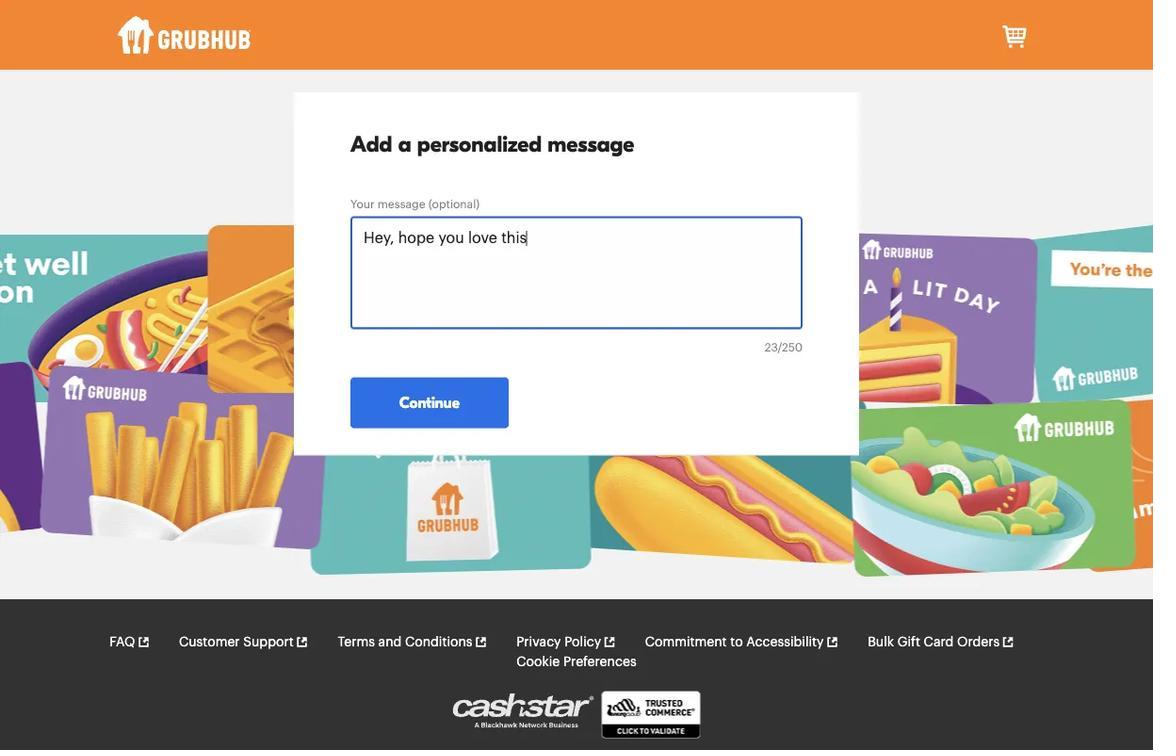 Task type: vqa. For each thing, say whether or not it's contained in the screenshot.
Bulk Gift Card Orders at the right of page
yes



Task type: describe. For each thing, give the bounding box(es) containing it.
add a personalized message
[[351, 132, 635, 157]]

this site is protected by trustwave's trusted commerce program image
[[602, 691, 701, 739]]

personalized
[[417, 132, 542, 157]]

accessibility
[[747, 636, 824, 649]]

gift
[[898, 636, 921, 649]]

customer
[[179, 636, 240, 649]]

to
[[731, 636, 743, 649]]

the current character count is 23 out of 250 max element
[[765, 339, 803, 356]]

bulk
[[868, 636, 895, 649]]

grubhub image
[[117, 16, 251, 54]]

terms and conditions
[[338, 636, 473, 649]]

card
[[924, 636, 954, 649]]

your message (optional)
[[351, 199, 480, 210]]

continue
[[400, 394, 460, 411]]

preferences
[[564, 656, 637, 669]]

faq link
[[110, 633, 150, 652]]

faq
[[110, 636, 135, 649]]

cashstar, a blackhawk network business image
[[453, 694, 594, 728]]

your
[[351, 199, 375, 210]]

privacy policy link
[[517, 633, 617, 652]]

terms
[[338, 636, 375, 649]]

cookie preferences link
[[517, 652, 637, 672]]

commitment
[[646, 636, 727, 649]]

0 horizontal spatial message
[[378, 199, 426, 210]]

continue button
[[351, 377, 509, 429]]



Task type: locate. For each thing, give the bounding box(es) containing it.
commitment to accessibility link
[[646, 633, 839, 652]]

0 vertical spatial message
[[548, 132, 635, 157]]

privacy
[[517, 636, 561, 649]]

support
[[244, 636, 294, 649]]

policy
[[565, 636, 601, 649]]

cookie
[[517, 656, 560, 669]]

terms and conditions link
[[338, 633, 488, 652]]

orders
[[958, 636, 1000, 649]]

message
[[548, 132, 635, 157], [378, 199, 426, 210]]

and
[[379, 636, 402, 649]]

cookie preferences
[[517, 656, 637, 669]]

customer support
[[179, 636, 294, 649]]

a
[[399, 132, 412, 157]]

cashstar, a blackhawk network business link
[[453, 694, 602, 740]]

conditions
[[405, 636, 473, 649]]

commitment to accessibility
[[646, 636, 824, 649]]

privacy policy
[[517, 636, 601, 649]]

customer support link
[[179, 633, 309, 652]]

23/250
[[765, 342, 803, 353]]

bulk gift card orders
[[868, 636, 1000, 649]]

add
[[351, 132, 393, 157]]

Your message (optional) text field
[[351, 216, 803, 329]]

go to cart page image
[[1001, 22, 1031, 52]]

bulk gift card orders link
[[868, 633, 1015, 652]]

1 horizontal spatial message
[[548, 132, 635, 157]]

1 vertical spatial message
[[378, 199, 426, 210]]

(optional)
[[429, 199, 480, 210]]



